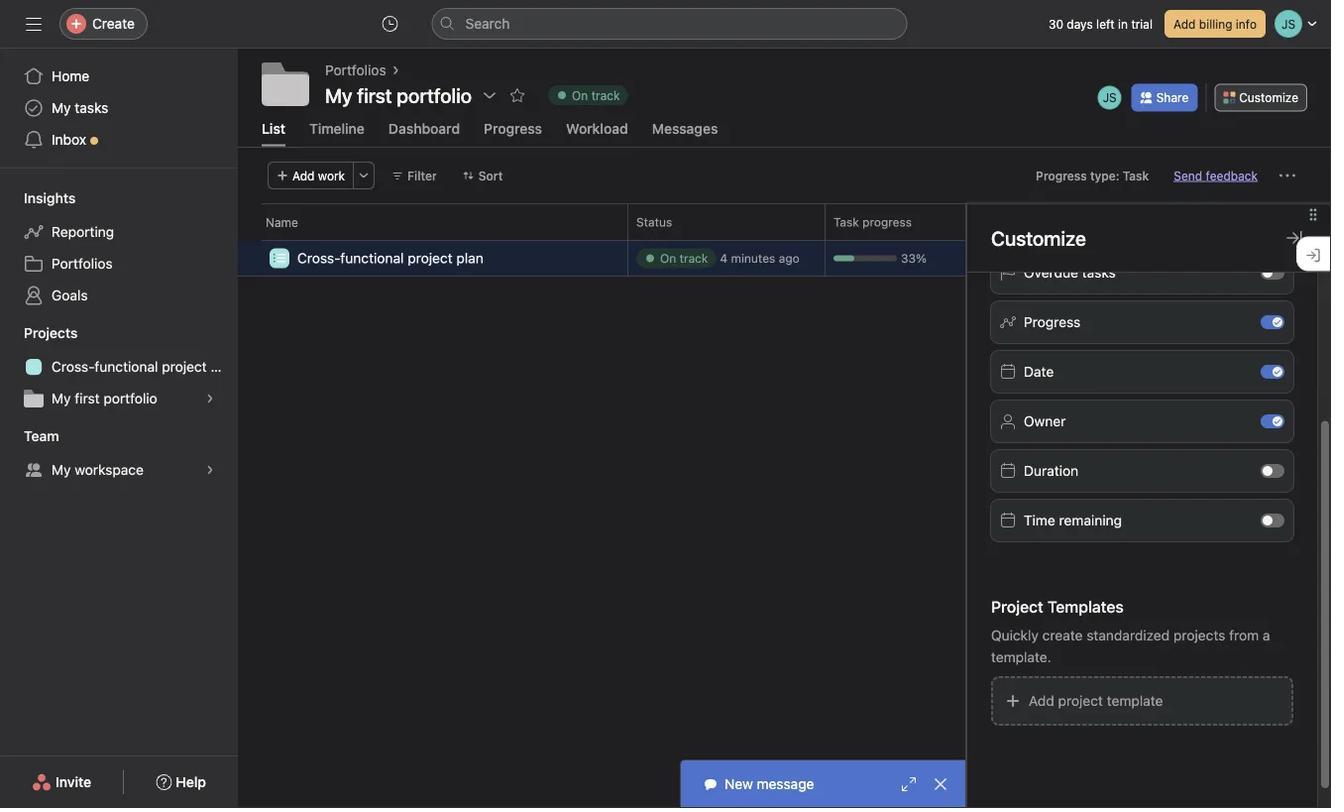 Task type: describe. For each thing, give the bounding box(es) containing it.
on track inside dropdown button
[[572, 88, 620, 102]]

project inside "projects" element
[[162, 358, 207, 375]]

time remaining
[[1024, 511, 1122, 528]]

teams element
[[0, 418, 238, 490]]

tasks for overdue tasks
[[1082, 264, 1116, 280]]

home
[[52, 68, 89, 84]]

my first portfolio link
[[12, 383, 226, 414]]

help button
[[143, 764, 219, 800]]

plan inside cell
[[457, 250, 484, 266]]

search button
[[432, 8, 908, 40]]

track inside on track dropdown button
[[592, 88, 620, 102]]

info
[[1236, 17, 1257, 31]]

invite
[[56, 774, 91, 790]]

share button
[[1132, 84, 1198, 111]]

my for my first portfolio
[[52, 390, 71, 407]]

on inside dropdown button
[[572, 88, 588, 102]]

functional inside "projects" element
[[95, 358, 158, 375]]

1 horizontal spatial portfolios link
[[325, 59, 386, 81]]

my tasks
[[52, 100, 108, 116]]

2 vertical spatial progress
[[1024, 313, 1081, 329]]

my for my tasks
[[52, 100, 71, 116]]

list
[[262, 120, 286, 136]]

project templates
[[991, 597, 1124, 616]]

progress link
[[484, 120, 542, 146]]

see details, my first portfolio image
[[204, 393, 216, 405]]

task progress
[[834, 215, 912, 229]]

progress type: task
[[1036, 168, 1150, 182]]

add project template button
[[991, 676, 1294, 725]]

close image
[[933, 776, 949, 792]]

messages link
[[652, 120, 718, 146]]

0 vertical spatial progress
[[484, 120, 542, 136]]

insights
[[24, 190, 76, 206]]

overdue tasks
[[1024, 264, 1116, 280]]

quickly create standardized projects from a template.
[[991, 626, 1271, 665]]

2 switch from the top
[[1261, 315, 1285, 328]]

track inside cross-functional project plan row
[[680, 251, 708, 265]]

days
[[1067, 17, 1093, 31]]

my for my first portfolio
[[325, 83, 353, 107]]

add for add project template
[[1029, 692, 1055, 708]]

duration
[[1024, 462, 1079, 478]]

filter button
[[383, 161, 446, 189]]

timeline link
[[309, 120, 365, 146]]

6 switch from the top
[[1261, 513, 1285, 527]]

left
[[1097, 17, 1115, 31]]

share
[[1157, 91, 1189, 105]]

projects
[[24, 325, 78, 341]]

33%
[[901, 251, 927, 265]]

invite button
[[19, 764, 104, 800]]

timeline
[[309, 120, 365, 136]]

create button
[[59, 8, 148, 40]]

workload link
[[566, 120, 628, 146]]

progress inside progress type: task "dropdown button"
[[1036, 168, 1087, 182]]

customize button
[[1215, 84, 1308, 111]]

my workspace link
[[12, 454, 226, 486]]

sort button
[[454, 161, 512, 189]]

4 switch from the top
[[1261, 414, 1285, 428]]

3 switch from the top
[[1261, 364, 1285, 378]]

add billing info button
[[1165, 10, 1266, 38]]

add for add work
[[292, 168, 315, 182]]

cell inside cross-functional project plan row
[[628, 240, 826, 276]]

row containing name
[[238, 203, 1332, 240]]

quickly
[[991, 626, 1039, 643]]

inbox link
[[12, 124, 226, 156]]

first portfolio
[[357, 83, 472, 107]]

send
[[1174, 168, 1203, 182]]

4 minutes ago
[[720, 251, 800, 265]]

my tasks link
[[12, 92, 226, 124]]

add to starred image
[[510, 87, 526, 103]]

see details, my workspace image
[[204, 464, 216, 476]]

workload
[[566, 120, 628, 136]]

inbox
[[52, 131, 86, 148]]

progress type: task button
[[1027, 161, 1158, 189]]

team
[[24, 428, 59, 444]]

cross-functional project plan inside cell
[[297, 250, 484, 266]]

create
[[92, 15, 135, 32]]

js
[[1103, 91, 1117, 105]]

history image
[[382, 16, 398, 32]]

template.
[[991, 648, 1052, 665]]

dashboard link
[[389, 120, 460, 146]]

cross-functional project plan row
[[238, 240, 1332, 278]]

5 switch from the top
[[1261, 463, 1285, 477]]

my for my workspace
[[52, 462, 71, 478]]

portfolio
[[104, 390, 157, 407]]

feedback
[[1206, 168, 1258, 182]]

first
[[75, 390, 100, 407]]

new message
[[725, 776, 814, 792]]

cross- inside "projects" element
[[52, 358, 95, 375]]

projects element
[[0, 315, 238, 418]]

send feedback link
[[1174, 166, 1258, 184]]

list link
[[262, 120, 286, 146]]

my first portfolio
[[52, 390, 157, 407]]

global element
[[0, 49, 238, 168]]

projects
[[1174, 626, 1226, 643]]



Task type: vqa. For each thing, say whether or not it's contained in the screenshot.
INSIGHTS element
yes



Task type: locate. For each thing, give the bounding box(es) containing it.
functional up portfolio
[[95, 358, 158, 375]]

1 vertical spatial progress
[[1036, 168, 1087, 182]]

0 vertical spatial portfolios link
[[325, 59, 386, 81]]

add inside add work button
[[292, 168, 315, 182]]

team button
[[0, 426, 59, 446]]

task left the progress
[[834, 215, 859, 229]]

0 vertical spatial cross-functional project plan
[[297, 250, 484, 266]]

overdue
[[1024, 264, 1079, 280]]

cross-functional project plan link inside cell
[[297, 247, 484, 269]]

project
[[408, 250, 453, 266], [162, 358, 207, 375], [1058, 692, 1103, 708]]

on track up the workload
[[572, 88, 620, 102]]

insights button
[[0, 188, 76, 208]]

project down filter on the top of page
[[408, 250, 453, 266]]

my up inbox
[[52, 100, 71, 116]]

add billing info
[[1174, 17, 1257, 31]]

date
[[1024, 363, 1054, 379]]

1 horizontal spatial cross-functional project plan link
[[297, 247, 484, 269]]

0 horizontal spatial portfolios
[[52, 255, 113, 272]]

1 vertical spatial task
[[834, 215, 859, 229]]

add for add billing info
[[1174, 17, 1196, 31]]

on inside row
[[660, 251, 676, 265]]

1 horizontal spatial track
[[680, 251, 708, 265]]

2 horizontal spatial add
[[1174, 17, 1196, 31]]

tasks
[[75, 100, 108, 116], [1082, 264, 1116, 280]]

project left template
[[1058, 692, 1103, 708]]

customize up today
[[991, 226, 1086, 249]]

task
[[1123, 168, 1150, 182], [834, 215, 859, 229]]

1 vertical spatial project
[[162, 358, 207, 375]]

1 horizontal spatial on
[[660, 251, 676, 265]]

on
[[572, 88, 588, 102], [660, 251, 676, 265]]

progress
[[484, 120, 542, 136], [1036, 168, 1087, 182], [1024, 313, 1081, 329]]

0 vertical spatial cross-
[[297, 250, 340, 266]]

0 horizontal spatial plan
[[211, 358, 238, 375]]

0 vertical spatial customize
[[1240, 91, 1299, 105]]

project inside cross-functional project plan cell
[[408, 250, 453, 266]]

projects button
[[0, 323, 78, 343]]

add inside add project template button
[[1029, 692, 1055, 708]]

add left work
[[292, 168, 315, 182]]

minutes
[[731, 251, 776, 265]]

0 horizontal spatial project
[[162, 358, 207, 375]]

template
[[1107, 692, 1164, 708]]

1 switch from the top
[[1261, 265, 1285, 279]]

status
[[637, 215, 673, 229]]

1 vertical spatial portfolios link
[[12, 248, 226, 280]]

add work button
[[268, 161, 354, 189]]

plan inside "projects" element
[[211, 358, 238, 375]]

a
[[1263, 626, 1271, 643]]

0 horizontal spatial tasks
[[75, 100, 108, 116]]

portfolios down reporting
[[52, 255, 113, 272]]

tasks down home
[[75, 100, 108, 116]]

progress down overdue
[[1024, 313, 1081, 329]]

1 horizontal spatial on track
[[660, 251, 708, 265]]

show options image
[[482, 87, 498, 103]]

my left first
[[52, 390, 71, 407]]

0 horizontal spatial portfolios link
[[12, 248, 226, 280]]

switch
[[1261, 265, 1285, 279], [1261, 315, 1285, 328], [1261, 364, 1285, 378], [1261, 414, 1285, 428], [1261, 463, 1285, 477], [1261, 513, 1285, 527]]

in
[[1118, 17, 1128, 31]]

4
[[720, 251, 728, 265]]

1 vertical spatial cross-functional project plan
[[52, 358, 238, 375]]

0 vertical spatial project
[[408, 250, 453, 266]]

send feedback
[[1174, 168, 1258, 182]]

2 vertical spatial project
[[1058, 692, 1103, 708]]

1 horizontal spatial project
[[408, 250, 453, 266]]

cell containing on track
[[628, 240, 826, 276]]

30 days left in trial
[[1049, 17, 1153, 31]]

list image
[[274, 252, 286, 264]]

1 vertical spatial portfolios
[[52, 255, 113, 272]]

today – nov 17
[[1031, 251, 1116, 265]]

workspace
[[75, 462, 144, 478]]

help
[[176, 774, 206, 790]]

17
[[1104, 251, 1116, 265]]

plan
[[457, 250, 484, 266], [211, 358, 238, 375]]

on up the workload
[[572, 88, 588, 102]]

cross- up first
[[52, 358, 95, 375]]

portfolios link up my first portfolio
[[325, 59, 386, 81]]

0 horizontal spatial on track
[[572, 88, 620, 102]]

portfolios inside insights element
[[52, 255, 113, 272]]

cross-functional project plan down filter 'dropdown button'
[[297, 250, 484, 266]]

30
[[1049, 17, 1064, 31]]

project inside add project template button
[[1058, 692, 1103, 708]]

1 vertical spatial track
[[680, 251, 708, 265]]

row
[[238, 203, 1332, 240], [238, 239, 1332, 241]]

1 vertical spatial plan
[[211, 358, 238, 375]]

0 horizontal spatial cross-
[[52, 358, 95, 375]]

0 vertical spatial functional
[[340, 250, 404, 266]]

1 horizontal spatial task
[[1123, 168, 1150, 182]]

standardized
[[1087, 626, 1170, 643]]

portfolios link
[[325, 59, 386, 81], [12, 248, 226, 280]]

cross-functional project plan link
[[297, 247, 484, 269], [12, 351, 238, 383]]

type:
[[1091, 168, 1120, 182]]

add left billing
[[1174, 17, 1196, 31]]

progress down add to starred icon
[[484, 120, 542, 136]]

1 horizontal spatial add
[[1029, 692, 1055, 708]]

plan up see details, my first portfolio image
[[211, 358, 238, 375]]

add project template
[[1029, 692, 1164, 708]]

trial
[[1132, 17, 1153, 31]]

tasks for my tasks
[[75, 100, 108, 116]]

my inside my first portfolio link
[[52, 390, 71, 407]]

2 vertical spatial add
[[1029, 692, 1055, 708]]

cross- inside cell
[[297, 250, 340, 266]]

2 row from the top
[[238, 239, 1332, 241]]

portfolios
[[325, 62, 386, 78], [52, 255, 113, 272]]

portfolios up my first portfolio
[[325, 62, 386, 78]]

1 horizontal spatial tasks
[[1082, 264, 1116, 280]]

task inside row
[[834, 215, 859, 229]]

customize
[[1240, 91, 1299, 105], [991, 226, 1086, 249]]

0 vertical spatial track
[[592, 88, 620, 102]]

more actions image
[[358, 169, 370, 181]]

1 horizontal spatial functional
[[340, 250, 404, 266]]

customize inside dropdown button
[[1240, 91, 1299, 105]]

1 vertical spatial cross-functional project plan link
[[12, 351, 238, 383]]

0 horizontal spatial customize
[[991, 226, 1086, 249]]

1 vertical spatial cross-
[[52, 358, 95, 375]]

from
[[1230, 626, 1259, 643]]

filter
[[408, 168, 437, 182]]

0 vertical spatial cross-functional project plan link
[[297, 247, 484, 269]]

customize down info
[[1240, 91, 1299, 105]]

today
[[1031, 251, 1065, 265]]

0 vertical spatial task
[[1123, 168, 1150, 182]]

on track left 4
[[660, 251, 708, 265]]

my
[[325, 83, 353, 107], [52, 100, 71, 116], [52, 390, 71, 407], [52, 462, 71, 478]]

cross-functional project plan link down filter 'dropdown button'
[[297, 247, 484, 269]]

1 vertical spatial on
[[660, 251, 676, 265]]

on track button
[[539, 81, 637, 109]]

1 horizontal spatial cross-
[[297, 250, 340, 266]]

0 horizontal spatial track
[[592, 88, 620, 102]]

dashboard
[[389, 120, 460, 136]]

home link
[[12, 60, 226, 92]]

progress
[[863, 215, 912, 229]]

1 vertical spatial add
[[292, 168, 315, 182]]

0 horizontal spatial add
[[292, 168, 315, 182]]

remaining
[[1059, 511, 1122, 528]]

my first portfolio
[[325, 83, 472, 107]]

0 vertical spatial tasks
[[75, 100, 108, 116]]

0 horizontal spatial cross-functional project plan link
[[12, 351, 238, 383]]

more actions image
[[1280, 167, 1296, 183]]

1 horizontal spatial portfolios
[[325, 62, 386, 78]]

tasks inside 'link'
[[75, 100, 108, 116]]

0 horizontal spatial task
[[834, 215, 859, 229]]

tasks right "–"
[[1082, 264, 1116, 280]]

1 vertical spatial functional
[[95, 358, 158, 375]]

2 horizontal spatial project
[[1058, 692, 1103, 708]]

plan down sort dropdown button
[[457, 250, 484, 266]]

on track
[[572, 88, 620, 102], [660, 251, 708, 265]]

on down status
[[660, 251, 676, 265]]

reporting link
[[12, 216, 226, 248]]

cross-functional project plan cell
[[238, 240, 629, 278]]

–
[[1068, 251, 1075, 265]]

search list box
[[432, 8, 908, 40]]

close details image
[[1287, 230, 1303, 246]]

hide sidebar image
[[26, 16, 42, 32]]

messages
[[652, 120, 718, 136]]

add work
[[292, 168, 345, 182]]

0 vertical spatial on track
[[572, 88, 620, 102]]

owner
[[1024, 412, 1066, 429]]

my up timeline
[[325, 83, 353, 107]]

0 vertical spatial plan
[[457, 250, 484, 266]]

billing
[[1200, 17, 1233, 31]]

add inside add billing info button
[[1174, 17, 1196, 31]]

track
[[592, 88, 620, 102], [680, 251, 708, 265]]

0 horizontal spatial functional
[[95, 358, 158, 375]]

cell
[[628, 240, 826, 276]]

project up see details, my first portfolio image
[[162, 358, 207, 375]]

goals
[[52, 287, 88, 303]]

expand new message image
[[901, 776, 917, 792]]

1 vertical spatial customize
[[991, 226, 1086, 249]]

1 vertical spatial tasks
[[1082, 264, 1116, 280]]

reporting
[[52, 224, 114, 240]]

cross-functional project plan up portfolio
[[52, 358, 238, 375]]

time
[[1024, 511, 1056, 528]]

my down team
[[52, 462, 71, 478]]

add
[[1174, 17, 1196, 31], [292, 168, 315, 182], [1029, 692, 1055, 708]]

1 vertical spatial on track
[[660, 251, 708, 265]]

my inside my tasks 'link'
[[52, 100, 71, 116]]

nov
[[1078, 251, 1100, 265]]

task inside "dropdown button"
[[1123, 168, 1150, 182]]

search
[[466, 15, 510, 32]]

insights element
[[0, 180, 238, 315]]

my inside "my workspace" link
[[52, 462, 71, 478]]

1 horizontal spatial plan
[[457, 250, 484, 266]]

cross-functional project plan link up portfolio
[[12, 351, 238, 383]]

0 vertical spatial on
[[572, 88, 588, 102]]

sort
[[479, 168, 503, 182]]

cross-functional project plan inside "projects" element
[[52, 358, 238, 375]]

1 horizontal spatial customize
[[1240, 91, 1299, 105]]

functional down more actions image
[[340, 250, 404, 266]]

0 horizontal spatial on
[[572, 88, 588, 102]]

work
[[318, 168, 345, 182]]

cross- right list image
[[297, 250, 340, 266]]

functional inside cell
[[340, 250, 404, 266]]

0 vertical spatial portfolios
[[325, 62, 386, 78]]

1 horizontal spatial cross-functional project plan
[[297, 250, 484, 266]]

portfolios link down reporting
[[12, 248, 226, 280]]

1 row from the top
[[238, 203, 1332, 240]]

on track inside cross-functional project plan row
[[660, 251, 708, 265]]

task right type:
[[1123, 168, 1150, 182]]

create
[[1043, 626, 1083, 643]]

progress left type:
[[1036, 168, 1087, 182]]

functional
[[340, 250, 404, 266], [95, 358, 158, 375]]

0 vertical spatial add
[[1174, 17, 1196, 31]]

goals link
[[12, 280, 226, 311]]

my workspace
[[52, 462, 144, 478]]

0 horizontal spatial cross-functional project plan
[[52, 358, 238, 375]]

track left 4
[[680, 251, 708, 265]]

add down template.
[[1029, 692, 1055, 708]]

track up the workload
[[592, 88, 620, 102]]



